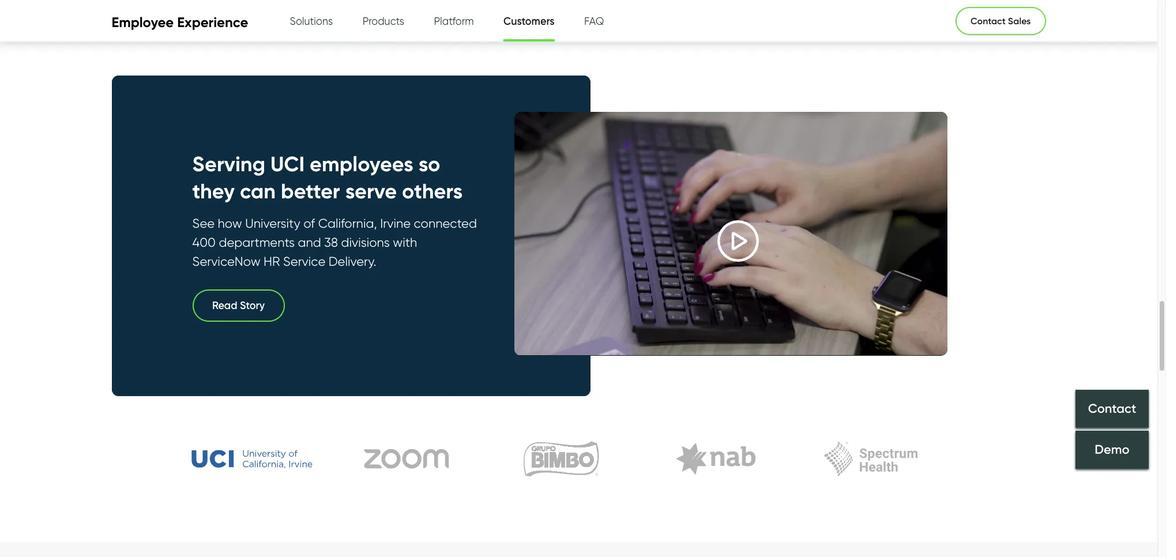 Task type: locate. For each thing, give the bounding box(es) containing it.
connected
[[414, 215, 477, 231]]

employee experience
[[112, 14, 248, 31]]

contact
[[971, 15, 1006, 27], [1089, 401, 1137, 417]]

faq link
[[585, 0, 604, 42]]

0 horizontal spatial contact
[[971, 15, 1006, 27]]

solutions link
[[290, 0, 333, 42]]

read
[[212, 299, 237, 312]]

contact up the demo
[[1089, 401, 1137, 417]]

serving
[[192, 151, 265, 176]]

contact for contact sales
[[971, 15, 1006, 27]]

products
[[363, 15, 404, 27]]

faq
[[585, 15, 604, 27]]

can
[[240, 178, 276, 203]]

contact left sales
[[971, 15, 1006, 27]]

1 vertical spatial contact
[[1089, 401, 1137, 417]]

employees
[[310, 151, 414, 176]]

servicenow
[[192, 254, 261, 269]]

1 horizontal spatial contact
[[1089, 401, 1137, 417]]

contact sales
[[971, 15, 1031, 27]]

solutions
[[290, 15, 333, 27]]

nab logo image
[[646, 424, 787, 494]]

so
[[419, 151, 440, 176]]

hr
[[264, 254, 280, 269]]

read story button
[[192, 289, 285, 322]]

university
[[245, 215, 300, 231]]

they
[[192, 178, 235, 203]]

demo
[[1095, 442, 1130, 458]]

video player region
[[514, 112, 948, 356]]

serve
[[345, 178, 397, 203]]

demo link
[[1076, 431, 1149, 469]]

sales
[[1008, 15, 1031, 27]]

experience
[[177, 14, 248, 31]]

contact for contact
[[1089, 401, 1137, 417]]

divisions
[[341, 235, 390, 250]]

contact link
[[1076, 390, 1149, 428]]

go to servicenow account image
[[1038, 16, 1052, 30]]

california,
[[318, 215, 377, 231]]

0 vertical spatial contact
[[971, 15, 1006, 27]]

uci logo image
[[182, 424, 322, 495]]

platform
[[434, 15, 474, 27]]

38
[[324, 235, 338, 250]]



Task type: describe. For each thing, give the bounding box(es) containing it.
contact sales link
[[956, 7, 1046, 35]]

see
[[192, 215, 215, 231]]

with
[[393, 235, 417, 250]]

delivery.
[[329, 254, 377, 269]]

service
[[283, 254, 326, 269]]

products link
[[363, 0, 404, 42]]

departments
[[219, 235, 295, 250]]

spectrum health logo image
[[801, 424, 942, 494]]

customers link
[[504, 1, 555, 46]]

serving uci employees so they can better serve others
[[192, 151, 463, 203]]

400
[[192, 235, 216, 250]]

story
[[240, 299, 265, 312]]

read story link
[[192, 289, 487, 322]]

read story
[[212, 299, 265, 312]]

better
[[281, 178, 340, 203]]

customers
[[504, 15, 555, 28]]

how
[[218, 215, 242, 231]]

others
[[402, 178, 463, 203]]

zoom logo image
[[336, 424, 478, 494]]

and
[[298, 235, 321, 250]]

of
[[304, 215, 315, 231]]

employee
[[112, 14, 174, 31]]

platform link
[[434, 0, 474, 42]]

bimbo logo image
[[491, 424, 632, 494]]

uci
[[271, 151, 305, 176]]

see how university of california, irvine connected 400 departments and 38 divisions with servicenow hr service delivery.
[[192, 215, 477, 269]]

irvine
[[380, 215, 411, 231]]



Task type: vqa. For each thing, say whether or not it's contained in the screenshot.
See
yes



